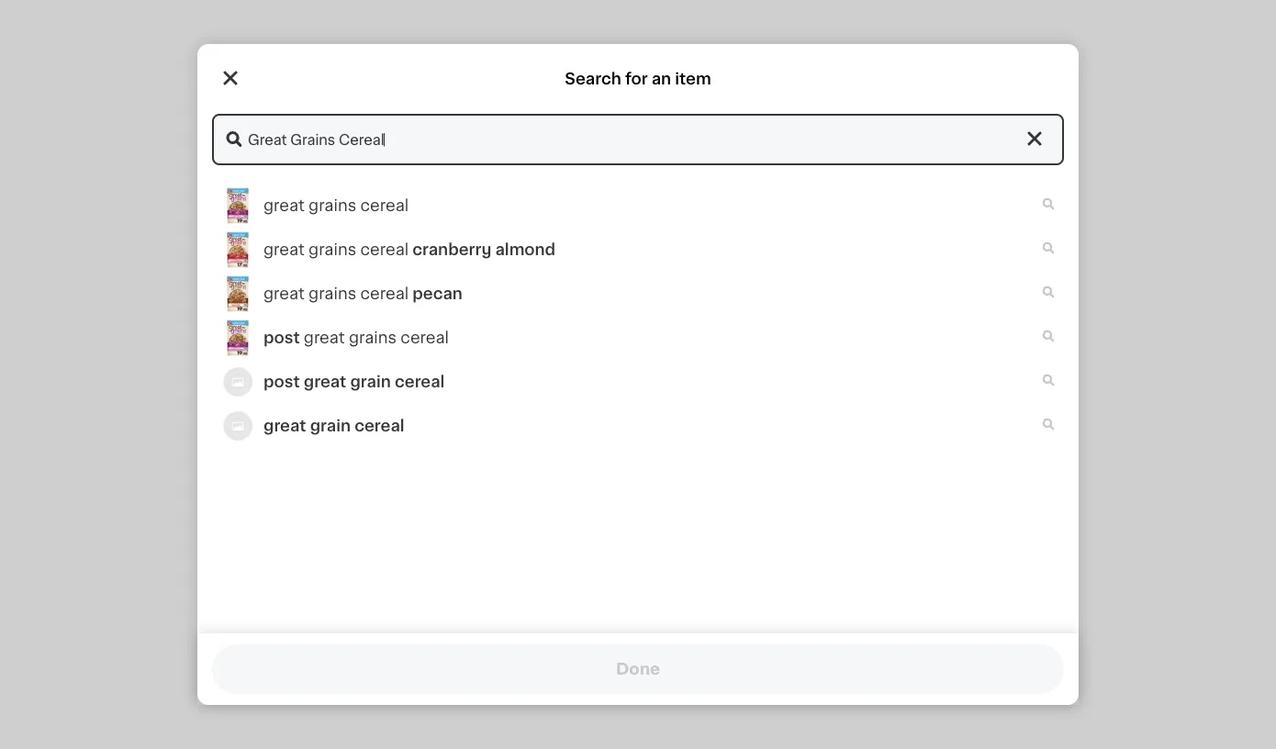 Task type: vqa. For each thing, say whether or not it's contained in the screenshot.
ALERTS on the bottom of page
no



Task type: describe. For each thing, give the bounding box(es) containing it.
post great grain cereal
[[264, 374, 445, 390]]

Search Walmart... field
[[212, 114, 1065, 165]]

0 vertical spatial grain
[[350, 374, 391, 390]]

post for post great grain cereal
[[264, 374, 300, 390]]

almond
[[496, 242, 556, 258]]

cereal down post great grains cereal
[[395, 374, 445, 390]]

post for post great grains cereal
[[264, 330, 300, 346]]

great for great grain cereal
[[264, 418, 306, 434]]

great grain cereal link
[[212, 404, 1065, 448]]

cereal down the pecan
[[401, 330, 449, 346]]

for
[[625, 71, 648, 87]]

cereal for great grain cereal
[[355, 418, 405, 434]]

dialog containing search for an item
[[198, 44, 1079, 706]]

grains for great grains cereal pecan
[[309, 286, 357, 302]]

cereal for great grains cereal pecan
[[361, 286, 409, 302]]

great grains cereal cranberry almond
[[264, 242, 556, 258]]

grains for great grains cereal cranberry almond
[[309, 242, 357, 258]]

great for great grains cereal
[[264, 198, 305, 214]]

post great grain cereal link
[[212, 360, 1065, 404]]

grains for great grains cereal
[[309, 198, 357, 214]]

great grain cereal
[[264, 418, 405, 434]]



Task type: locate. For each thing, give the bounding box(es) containing it.
grains down great grains cereal pecan
[[349, 330, 397, 346]]

1 vertical spatial grain
[[310, 418, 351, 434]]

great
[[264, 198, 305, 214], [264, 242, 305, 258], [264, 286, 305, 302], [304, 330, 345, 346], [304, 374, 347, 390], [264, 418, 306, 434]]

grain down post great grains cereal
[[350, 374, 391, 390]]

grains down great grains cereal
[[309, 242, 357, 258]]

cereal down "great grains cereal cranberry almond" at the top left of page
[[361, 286, 409, 302]]

post up great grain cereal
[[264, 374, 300, 390]]

great grains cereal
[[264, 198, 409, 214]]

great for great grains cereal cranberry almond
[[264, 242, 305, 258]]

cereal
[[361, 198, 409, 214], [361, 242, 409, 258], [361, 286, 409, 302], [401, 330, 449, 346], [395, 374, 445, 390], [355, 418, 405, 434]]

pecan
[[413, 286, 463, 302]]

cereal for great grains cereal cranberry almond
[[361, 242, 409, 258]]

an
[[652, 71, 672, 87]]

None search field
[[212, 114, 1065, 165]]

cereal up "great grains cereal cranberry almond" at the top left of page
[[361, 198, 409, 214]]

grain
[[350, 374, 391, 390], [310, 418, 351, 434]]

search list box
[[212, 184, 1065, 456]]

grain down post great grain cereal
[[310, 418, 351, 434]]

1 vertical spatial post
[[264, 374, 300, 390]]

0 vertical spatial post
[[264, 330, 300, 346]]

cranberry
[[413, 242, 492, 258]]

cereal for great grains cereal
[[361, 198, 409, 214]]

dialog
[[198, 44, 1079, 706]]

great for great grains cereal pecan
[[264, 286, 305, 302]]

1 post from the top
[[264, 330, 300, 346]]

cereal up great grains cereal pecan
[[361, 242, 409, 258]]

2 post from the top
[[264, 374, 300, 390]]

post
[[264, 330, 300, 346], [264, 374, 300, 390]]

post up post great grain cereal
[[264, 330, 300, 346]]

grains up post great grains cereal
[[309, 286, 357, 302]]

search for an item
[[565, 71, 712, 87]]

great grains cereal pecan
[[264, 286, 463, 302]]

great grains cereal link
[[212, 184, 1065, 228]]

grains up "great grains cereal cranberry almond" at the top left of page
[[309, 198, 357, 214]]

cereal down post great grain cereal
[[355, 418, 405, 434]]

grains
[[309, 198, 357, 214], [309, 242, 357, 258], [309, 286, 357, 302], [349, 330, 397, 346]]

item
[[675, 71, 712, 87]]

search
[[565, 71, 622, 87]]

post great grains cereal
[[264, 330, 449, 346]]



